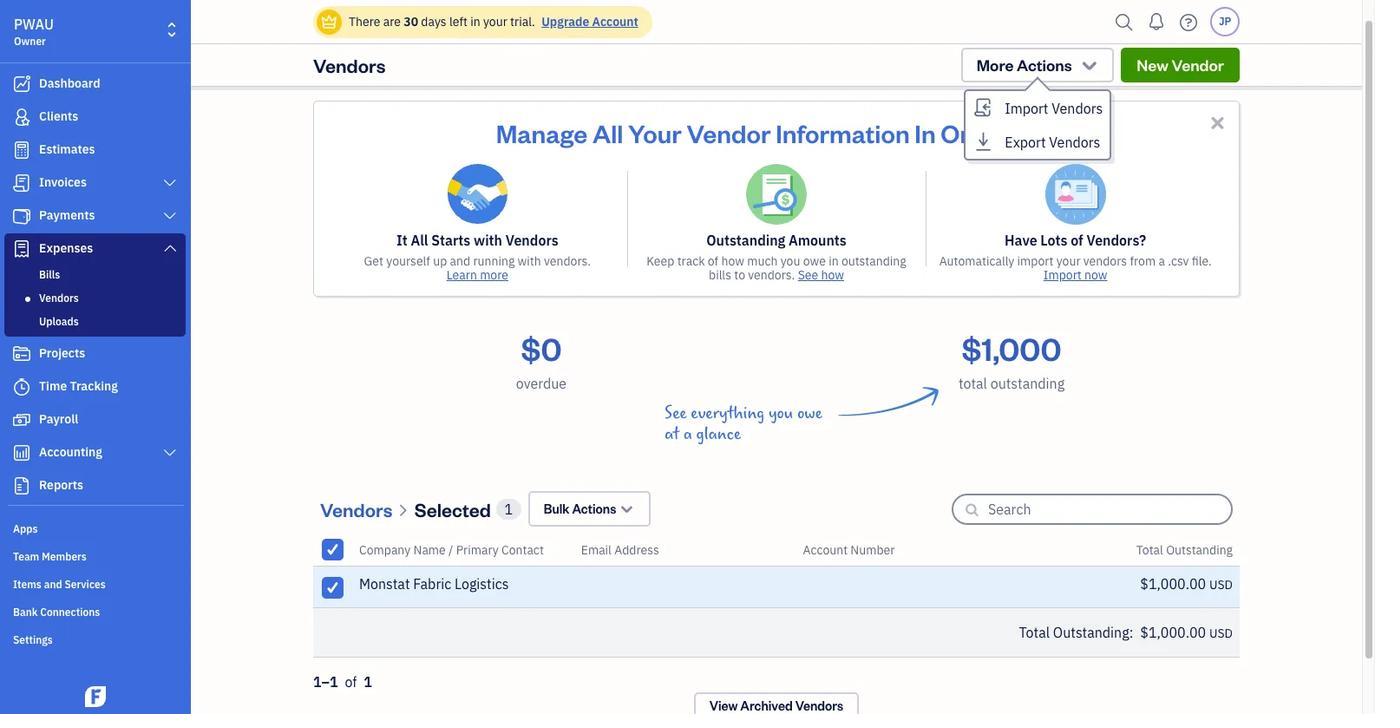 Task type: locate. For each thing, give the bounding box(es) containing it.
0 vertical spatial owe
[[803, 253, 826, 269]]

account right upgrade
[[592, 14, 639, 30]]

1 horizontal spatial all
[[593, 116, 623, 149]]

you right everything
[[769, 404, 794, 424]]

owe
[[803, 253, 826, 269], [798, 404, 823, 424]]

0 horizontal spatial outstanding
[[707, 232, 786, 249]]

how inside keep track of how much you owe in outstanding bills to vendors.
[[722, 253, 745, 269]]

are
[[383, 14, 401, 30]]

2 $1,000.00 from the top
[[1141, 624, 1207, 642]]

a
[[1159, 253, 1166, 269], [684, 424, 692, 444]]

0 horizontal spatial 1
[[364, 674, 372, 691]]

chevron large down image
[[162, 176, 178, 190], [162, 209, 178, 223], [162, 241, 178, 255]]

2 usd from the top
[[1210, 626, 1233, 642]]

import up export
[[1005, 100, 1049, 117]]

manage all your vendor information in one place
[[496, 116, 1057, 149]]

2 vertical spatial chevron large down image
[[162, 241, 178, 255]]

Search text field
[[989, 495, 1232, 523]]

actions
[[1017, 55, 1072, 75], [572, 501, 616, 517]]

accounting
[[39, 444, 102, 460]]

running
[[473, 253, 515, 269]]

2 chevron large down image from the top
[[162, 209, 178, 223]]

2 horizontal spatial outstanding
[[1167, 542, 1233, 558]]

contact
[[502, 542, 544, 558]]

actions inside dropdown button
[[1017, 55, 1072, 75]]

vendors up export vendors
[[1052, 100, 1103, 117]]

1 vertical spatial outstanding
[[1167, 542, 1233, 558]]

0 vertical spatial chevron large down image
[[162, 176, 178, 190]]

and right items
[[44, 578, 62, 591]]

pwau
[[14, 16, 54, 33]]

bulk
[[544, 501, 570, 517]]

of right 1–1
[[345, 674, 357, 691]]

0 horizontal spatial see
[[665, 404, 687, 424]]

more actions
[[977, 55, 1072, 75]]

see for see everything you owe at a glance
[[665, 404, 687, 424]]

1 chevron large down image from the top
[[162, 176, 178, 190]]

company
[[359, 542, 411, 558]]

1 vertical spatial usd
[[1210, 626, 1233, 642]]

outstanding for total outstanding : $1,000.00 usd
[[1053, 624, 1130, 642]]

1 vertical spatial all
[[411, 232, 428, 249]]

main element
[[0, 0, 234, 714]]

0 vertical spatial with
[[474, 232, 503, 249]]

it all starts with vendors image
[[447, 164, 508, 225]]

chevron large down image inside payments link
[[162, 209, 178, 223]]

time
[[39, 378, 67, 394]]

a left .csv at the top right of page
[[1159, 253, 1166, 269]]

owe inside keep track of how much you owe in outstanding bills to vendors.
[[803, 253, 826, 269]]

your inside have lots of vendors? automatically import your vendors from a .csv file. import now
[[1057, 253, 1081, 269]]

1 horizontal spatial in
[[829, 253, 839, 269]]

1 up primary contact "button"
[[505, 500, 513, 518]]

there
[[349, 14, 380, 30]]

chevrondown image up import vendors
[[1080, 56, 1100, 74]]

1 vertical spatial you
[[769, 404, 794, 424]]

at
[[665, 424, 680, 444]]

0 vertical spatial actions
[[1017, 55, 1072, 75]]

get
[[364, 253, 384, 269]]

all
[[593, 116, 623, 149], [411, 232, 428, 249]]

invoices
[[39, 174, 87, 190]]

chevron large down image
[[162, 446, 178, 460]]

0 horizontal spatial a
[[684, 424, 692, 444]]

track
[[678, 253, 705, 269]]

chevrondown image inside bulk actions dropdown button
[[619, 500, 635, 518]]

outstanding
[[707, 232, 786, 249], [1167, 542, 1233, 558], [1053, 624, 1130, 642]]

0 vertical spatial vendor
[[1172, 55, 1225, 75]]

chevron large down image up bills link at the left of the page
[[162, 241, 178, 255]]

1 horizontal spatial see
[[798, 267, 819, 283]]

in down amounts
[[829, 253, 839, 269]]

chevron large down image for invoices
[[162, 176, 178, 190]]

chevrondown image up email address button
[[619, 500, 635, 518]]

0 horizontal spatial vendors.
[[544, 253, 591, 269]]

1
[[505, 500, 513, 518], [364, 674, 372, 691]]

vendors up running
[[506, 232, 559, 249]]

import left now
[[1044, 267, 1082, 283]]

actions for more actions
[[1017, 55, 1072, 75]]

usd down total outstanding
[[1210, 577, 1233, 593]]

in inside keep track of how much you owe in outstanding bills to vendors.
[[829, 253, 839, 269]]

1 vertical spatial and
[[44, 578, 62, 591]]

0 vertical spatial a
[[1159, 253, 1166, 269]]

with right running
[[518, 253, 541, 269]]

now
[[1085, 267, 1108, 283]]

automatically
[[940, 253, 1015, 269]]

1 horizontal spatial actions
[[1017, 55, 1072, 75]]

all left your
[[593, 116, 623, 149]]

and inside it all starts with vendors get yourself up and running with vendors. learn more
[[450, 253, 471, 269]]

your left trial.
[[483, 14, 508, 30]]

1 vertical spatial with
[[518, 253, 541, 269]]

of inside have lots of vendors? automatically import your vendors from a .csv file. import now
[[1071, 232, 1084, 249]]

vendors. inside it all starts with vendors get yourself up and running with vendors. learn more
[[544, 253, 591, 269]]

0 horizontal spatial vendor
[[687, 116, 771, 149]]

30
[[404, 14, 418, 30]]

reports
[[39, 477, 83, 493]]

1 usd from the top
[[1210, 577, 1233, 593]]

a inside see everything you owe at a glance
[[684, 424, 692, 444]]

vendors. right running
[[544, 253, 591, 269]]

1 vertical spatial chevron large down image
[[162, 209, 178, 223]]

primary contact button
[[456, 542, 544, 558]]

0 vertical spatial usd
[[1210, 577, 1233, 593]]

you inside keep track of how much you owe in outstanding bills to vendors.
[[781, 253, 801, 269]]

1 vertical spatial vendor
[[687, 116, 771, 149]]

from
[[1130, 253, 1156, 269]]

it all starts with vendors get yourself up and running with vendors. learn more
[[364, 232, 591, 283]]

have
[[1005, 232, 1038, 249]]

with up running
[[474, 232, 503, 249]]

selected
[[415, 497, 491, 521]]

1 vertical spatial 1
[[364, 674, 372, 691]]

chevron large down image up 'expenses' "link"
[[162, 209, 178, 223]]

dashboard link
[[4, 69, 186, 100]]

of right lots
[[1071, 232, 1084, 249]]

0 vertical spatial in
[[471, 14, 481, 30]]

of right track
[[708, 253, 719, 269]]

outstanding down amounts
[[842, 253, 907, 269]]

1 vertical spatial your
[[1057, 253, 1081, 269]]

0 vertical spatial account
[[592, 14, 639, 30]]

1 vertical spatial actions
[[572, 501, 616, 517]]

0 horizontal spatial chevrondown image
[[619, 500, 635, 518]]

your down lots
[[1057, 253, 1081, 269]]

invoice image
[[11, 174, 32, 192]]

account number
[[803, 542, 895, 558]]

export vendors button
[[966, 125, 1110, 159]]

1 vertical spatial total
[[1019, 624, 1050, 642]]

vendor right your
[[687, 116, 771, 149]]

how left the much in the top of the page
[[722, 253, 745, 269]]

0 horizontal spatial and
[[44, 578, 62, 591]]

1–1 of 1
[[313, 674, 372, 691]]

1 horizontal spatial outstanding
[[1053, 624, 1130, 642]]

check image
[[325, 541, 341, 558]]

vendors. inside keep track of how much you owe in outstanding bills to vendors.
[[748, 267, 795, 283]]

0 vertical spatial your
[[483, 14, 508, 30]]

1 horizontal spatial with
[[518, 253, 541, 269]]

apps link
[[4, 516, 186, 542]]

outstanding inside button
[[1167, 542, 1233, 558]]

vendors up uploads
[[39, 292, 79, 305]]

0 horizontal spatial how
[[722, 253, 745, 269]]

accounting link
[[4, 437, 186, 469]]

total for total outstanding
[[1137, 542, 1164, 558]]

0 vertical spatial $1,000.00
[[1141, 575, 1207, 593]]

items
[[13, 578, 42, 591]]

1–1
[[313, 674, 338, 691]]

1 horizontal spatial total
[[1137, 542, 1164, 558]]

2 horizontal spatial of
[[1071, 232, 1084, 249]]

1 vertical spatial see
[[665, 404, 687, 424]]

team members
[[13, 550, 87, 563]]

:
[[1130, 624, 1134, 642]]

chevron large down image inside 'expenses' "link"
[[162, 241, 178, 255]]

and right up
[[450, 253, 471, 269]]

1 horizontal spatial your
[[1057, 253, 1081, 269]]

0 vertical spatial total
[[1137, 542, 1164, 558]]

outstanding amounts image
[[746, 164, 807, 225]]

you down "outstanding amounts"
[[781, 253, 801, 269]]

1 horizontal spatial chevrondown image
[[1080, 56, 1100, 74]]

owe down amounts
[[803, 253, 826, 269]]

information
[[776, 116, 910, 149]]

$1,000.00 down 'total outstanding' button
[[1141, 575, 1207, 593]]

projects link
[[4, 338, 186, 370]]

1 horizontal spatial outstanding
[[991, 375, 1065, 392]]

3 chevron large down image from the top
[[162, 241, 178, 255]]

expenses link
[[4, 233, 186, 265]]

0 vertical spatial all
[[593, 116, 623, 149]]

import inside button
[[1005, 100, 1049, 117]]

0 vertical spatial 1
[[505, 500, 513, 518]]

items and services
[[13, 578, 106, 591]]

jp
[[1219, 15, 1232, 28]]

1 horizontal spatial vendor
[[1172, 55, 1225, 75]]

chevron large down image up payments link
[[162, 176, 178, 190]]

export vendors
[[1005, 134, 1101, 151]]

1 vertical spatial a
[[684, 424, 692, 444]]

services
[[65, 578, 106, 591]]

$1,000.00
[[1141, 575, 1207, 593], [1141, 624, 1207, 642]]

0 vertical spatial you
[[781, 253, 801, 269]]

vendors down there
[[313, 53, 386, 77]]

fabric
[[413, 575, 452, 593]]

chevrondown image inside more actions dropdown button
[[1080, 56, 1100, 74]]

owe inside see everything you owe at a glance
[[798, 404, 823, 424]]

chevrondown image
[[1080, 56, 1100, 74], [619, 500, 635, 518]]

vendor
[[1172, 55, 1225, 75], [687, 116, 771, 149]]

see everything you owe at a glance
[[665, 404, 823, 444]]

see down amounts
[[798, 267, 819, 283]]

0 vertical spatial import
[[1005, 100, 1049, 117]]

$1,000.00 right : at the right bottom of page
[[1141, 624, 1207, 642]]

2 vertical spatial of
[[345, 674, 357, 691]]

estimate image
[[11, 141, 32, 159]]

how
[[722, 253, 745, 269], [821, 267, 844, 283]]

$1,000 total outstanding
[[959, 328, 1065, 392]]

go to help image
[[1175, 9, 1203, 35]]

all right the it
[[411, 232, 428, 249]]

total outstanding : $1,000.00 usd
[[1019, 624, 1233, 642]]

total
[[1137, 542, 1164, 558], [1019, 624, 1050, 642]]

outstanding down $1,000
[[991, 375, 1065, 392]]

1 horizontal spatial a
[[1159, 253, 1166, 269]]

see up at
[[665, 404, 687, 424]]

timer image
[[11, 378, 32, 396]]

1 vertical spatial chevrondown image
[[619, 500, 635, 518]]

outstanding inside keep track of how much you owe in outstanding bills to vendors.
[[842, 253, 907, 269]]

in right left on the top left of page
[[471, 14, 481, 30]]

see
[[798, 267, 819, 283], [665, 404, 687, 424]]

0 vertical spatial and
[[450, 253, 471, 269]]

import inside have lots of vendors? automatically import your vendors from a .csv file. import now
[[1044, 267, 1082, 283]]

1 horizontal spatial account
[[803, 542, 848, 558]]

vendors up check image
[[320, 497, 393, 521]]

0 horizontal spatial with
[[474, 232, 503, 249]]

how down amounts
[[821, 267, 844, 283]]

2 vertical spatial outstanding
[[1053, 624, 1130, 642]]

close image
[[1208, 113, 1228, 133]]

in
[[915, 116, 936, 149]]

0 horizontal spatial actions
[[572, 501, 616, 517]]

vendors down import vendors
[[1050, 134, 1101, 151]]

all inside it all starts with vendors get yourself up and running with vendors. learn more
[[411, 232, 428, 249]]

1 vertical spatial owe
[[798, 404, 823, 424]]

1 vertical spatial import
[[1044, 267, 1082, 283]]

vendor down go to help icon
[[1172, 55, 1225, 75]]

have lots of vendors? image
[[1046, 164, 1106, 225]]

actions right 'bulk'
[[572, 501, 616, 517]]

0 vertical spatial see
[[798, 267, 819, 283]]

vendors. right to
[[748, 267, 795, 283]]

0 vertical spatial chevrondown image
[[1080, 56, 1100, 74]]

0 vertical spatial outstanding
[[842, 253, 907, 269]]

1 vertical spatial outstanding
[[991, 375, 1065, 392]]

1 horizontal spatial and
[[450, 253, 471, 269]]

owe right everything
[[798, 404, 823, 424]]

dashboard
[[39, 76, 100, 91]]

of inside keep track of how much you owe in outstanding bills to vendors.
[[708, 253, 719, 269]]

chart image
[[11, 444, 32, 462]]

check image
[[325, 579, 341, 596]]

0 horizontal spatial total
[[1019, 624, 1050, 642]]

estimates
[[39, 141, 95, 157]]

0 horizontal spatial all
[[411, 232, 428, 249]]

1 vertical spatial of
[[708, 253, 719, 269]]

1 horizontal spatial vendors.
[[748, 267, 795, 283]]

actions up import vendors button
[[1017, 55, 1072, 75]]

actions inside dropdown button
[[572, 501, 616, 517]]

1 right 1–1
[[364, 674, 372, 691]]

a right at
[[684, 424, 692, 444]]

overdue
[[516, 375, 567, 392]]

1 vertical spatial $1,000.00
[[1141, 624, 1207, 642]]

account left "number"
[[803, 542, 848, 558]]

new vendor
[[1137, 55, 1225, 75]]

vendors. for much
[[748, 267, 795, 283]]

usd down $1,000.00 usd
[[1210, 626, 1233, 642]]

see inside see everything you owe at a glance
[[665, 404, 687, 424]]

0 horizontal spatial outstanding
[[842, 253, 907, 269]]

team
[[13, 550, 39, 563]]

total inside button
[[1137, 542, 1164, 558]]

payroll
[[39, 411, 78, 427]]

up
[[433, 253, 447, 269]]

1 vertical spatial in
[[829, 253, 839, 269]]

number
[[851, 542, 895, 558]]

new
[[1137, 55, 1169, 75]]

0 vertical spatial of
[[1071, 232, 1084, 249]]

$1,000.00 usd
[[1141, 575, 1233, 593]]

all for manage
[[593, 116, 623, 149]]

0 horizontal spatial your
[[483, 14, 508, 30]]

a inside have lots of vendors? automatically import your vendors from a .csv file. import now
[[1159, 253, 1166, 269]]

estimates link
[[4, 135, 186, 166]]

vendors?
[[1087, 232, 1147, 249]]

actions for bulk actions
[[572, 501, 616, 517]]

1 horizontal spatial of
[[708, 253, 719, 269]]

1 vertical spatial account
[[803, 542, 848, 558]]

more
[[480, 267, 509, 283]]

account inside button
[[803, 542, 848, 558]]



Task type: describe. For each thing, give the bounding box(es) containing it.
to
[[734, 267, 746, 283]]

company name button
[[359, 542, 446, 558]]

settings link
[[4, 627, 186, 653]]

bulk actions
[[544, 501, 616, 517]]

invoices link
[[4, 168, 186, 199]]

place
[[994, 116, 1057, 149]]

total
[[959, 375, 988, 392]]

and inside items and services link
[[44, 578, 62, 591]]

keep
[[647, 253, 675, 269]]

glance
[[696, 424, 741, 444]]

see for see how
[[798, 267, 819, 283]]

there are 30 days left in your trial. upgrade account
[[349, 14, 639, 30]]

freshbooks image
[[82, 687, 109, 707]]

your
[[628, 116, 682, 149]]

bulk actions button
[[528, 491, 651, 527]]

0 vertical spatial outstanding
[[707, 232, 786, 249]]

clients link
[[4, 102, 186, 133]]

import vendors
[[1005, 100, 1103, 117]]

crown image
[[320, 13, 338, 31]]

chevron large down image for expenses
[[162, 241, 178, 255]]

report image
[[11, 477, 32, 495]]

your for vendors?
[[1057, 253, 1081, 269]]

$0 overdue
[[516, 328, 567, 392]]

payments link
[[4, 200, 186, 232]]

money image
[[11, 411, 32, 429]]

usd inside $1,000.00 usd
[[1210, 577, 1233, 593]]

all for it
[[411, 232, 428, 249]]

uploads
[[39, 315, 79, 328]]

items and services link
[[4, 571, 186, 597]]

upgrade
[[542, 14, 590, 30]]

email address button
[[581, 537, 659, 562]]

outstanding for total outstanding
[[1167, 542, 1233, 558]]

members
[[42, 550, 87, 563]]

usd inside total outstanding : $1,000.00 usd
[[1210, 626, 1233, 642]]

monstat
[[359, 575, 410, 593]]

bank connections
[[13, 606, 100, 619]]

1 $1,000.00 from the top
[[1141, 575, 1207, 593]]

expenses
[[39, 240, 93, 256]]

you inside see everything you owe at a glance
[[769, 404, 794, 424]]

payments
[[39, 207, 95, 223]]

0 horizontal spatial in
[[471, 14, 481, 30]]

reports link
[[4, 470, 186, 502]]

address
[[615, 542, 659, 558]]

0 horizontal spatial account
[[592, 14, 639, 30]]

owner
[[14, 35, 46, 48]]

of for lots
[[1071, 232, 1084, 249]]

email
[[581, 542, 612, 558]]

vendors inside main element
[[39, 292, 79, 305]]

vendors inside button
[[1052, 100, 1103, 117]]

lots
[[1041, 232, 1068, 249]]

vendors link
[[8, 288, 182, 309]]

yourself
[[386, 253, 430, 269]]

notifications image
[[1143, 4, 1171, 39]]

pwau owner
[[14, 16, 54, 48]]

left
[[450, 14, 468, 30]]

1 horizontal spatial 1
[[505, 500, 513, 518]]

expense image
[[11, 240, 32, 258]]

import vendors button
[[966, 91, 1110, 125]]

trial.
[[510, 14, 535, 30]]

chevron large down image for payments
[[162, 209, 178, 223]]

apps
[[13, 522, 38, 535]]

outstanding inside $1,000 total outstanding
[[991, 375, 1065, 392]]

account number button
[[803, 537, 895, 562]]

time tracking
[[39, 378, 118, 394]]

bank connections link
[[4, 599, 186, 625]]

everything
[[691, 404, 765, 424]]

connections
[[40, 606, 100, 619]]

total outstanding button
[[1137, 537, 1233, 562]]

bank
[[13, 606, 38, 619]]

new vendor button
[[1122, 48, 1240, 82]]

vendors. for vendors
[[544, 253, 591, 269]]

search image
[[1111, 9, 1139, 35]]

vendors inside button
[[1050, 134, 1101, 151]]

vendors inside it all starts with vendors get yourself up and running with vendors. learn more
[[506, 232, 559, 249]]

of for track
[[708, 253, 719, 269]]

$0
[[521, 328, 562, 369]]

vendor inside button
[[1172, 55, 1225, 75]]

more actions button
[[961, 48, 1115, 82]]

total outstanding
[[1137, 542, 1233, 558]]

client image
[[11, 108, 32, 126]]

vendors
[[1084, 253, 1128, 269]]

payment image
[[11, 207, 32, 225]]

learn
[[447, 267, 477, 283]]

export
[[1005, 134, 1046, 151]]

total for total outstanding : $1,000.00 usd
[[1019, 624, 1050, 642]]

monstat fabric logistics
[[359, 575, 509, 593]]

0 horizontal spatial of
[[345, 674, 357, 691]]

project image
[[11, 345, 32, 363]]

dashboard image
[[11, 76, 32, 93]]

it
[[397, 232, 408, 249]]

name
[[414, 542, 446, 558]]

settings
[[13, 634, 53, 647]]

.csv
[[1168, 253, 1189, 269]]

import
[[1018, 253, 1054, 269]]

starts
[[432, 232, 471, 249]]

1 horizontal spatial how
[[821, 267, 844, 283]]

file.
[[1192, 253, 1212, 269]]

projects
[[39, 345, 85, 361]]

much
[[747, 253, 778, 269]]

primary
[[456, 542, 499, 558]]

your for days
[[483, 14, 508, 30]]

time tracking link
[[4, 371, 186, 403]]

one
[[941, 116, 989, 149]]

team members link
[[4, 543, 186, 569]]

email address
[[581, 542, 659, 558]]

bills
[[709, 267, 732, 283]]

days
[[421, 14, 447, 30]]



Task type: vqa. For each thing, say whether or not it's contained in the screenshot.


